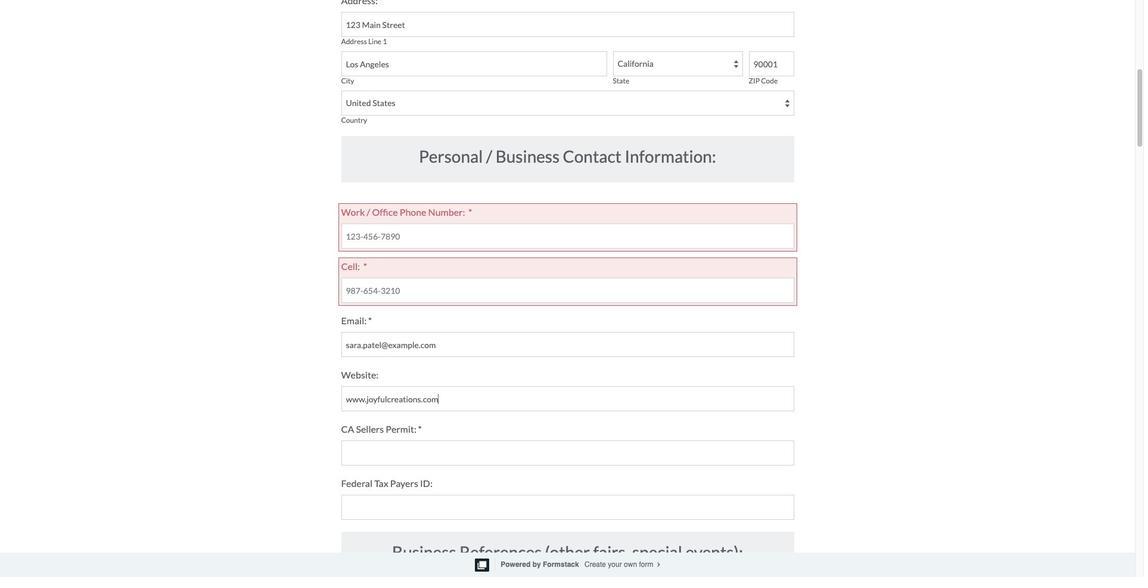 Task type: describe. For each thing, give the bounding box(es) containing it.
City text field
[[341, 51, 607, 76]]



Task type: locate. For each thing, give the bounding box(es) containing it.
None text field
[[341, 386, 794, 411]]

None telephone field
[[341, 224, 794, 249]]

None text field
[[341, 441, 794, 466], [341, 495, 794, 520], [341, 441, 794, 466], [341, 495, 794, 520]]

None telephone field
[[341, 278, 794, 303]]

None email field
[[341, 332, 794, 357]]

Address Line 1 text field
[[341, 12, 794, 37]]

ZIP Code text field
[[749, 51, 794, 76]]



